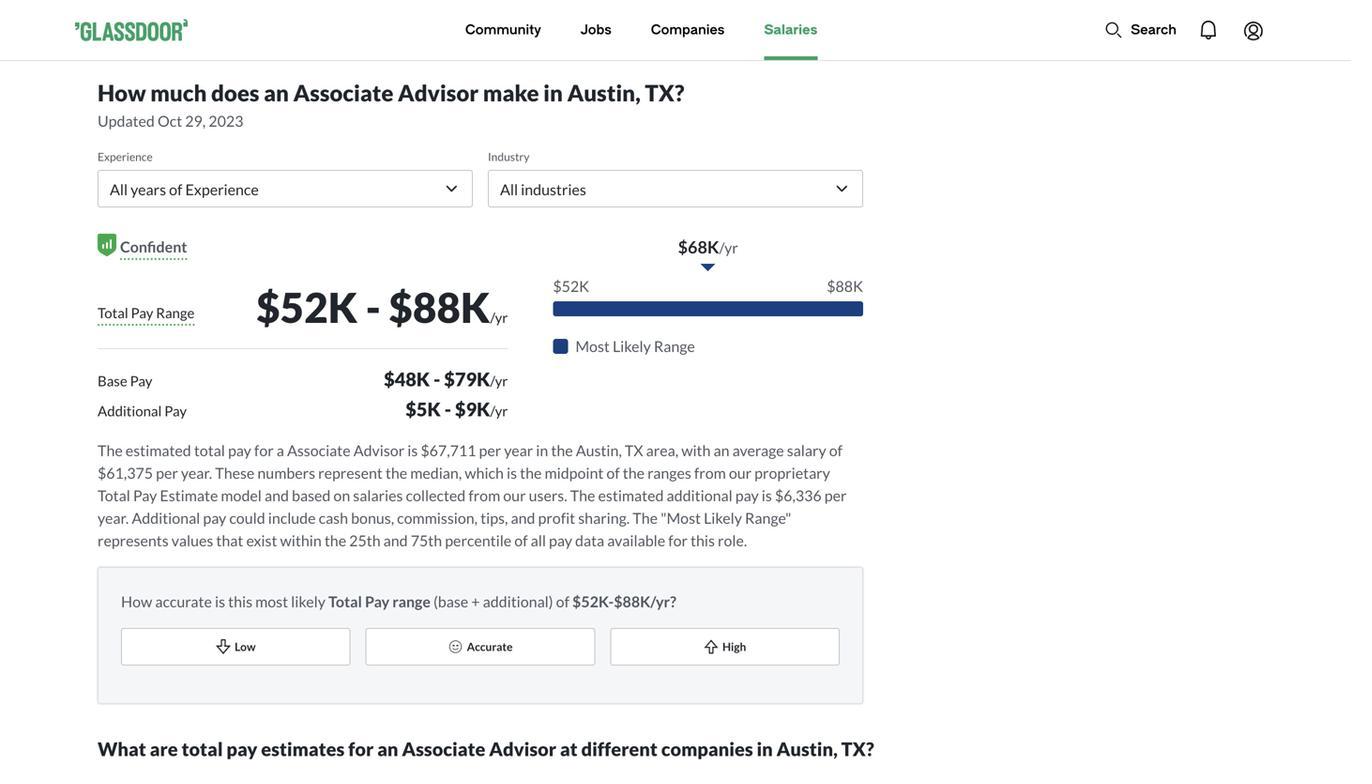 Task type: locate. For each thing, give the bounding box(es) containing it.
year. up represents
[[98, 509, 129, 527]]

1 vertical spatial associate
[[287, 441, 351, 459]]

1 horizontal spatial $52k
[[553, 277, 590, 295]]

in inside the estimated total pay for a associate advisor is $67,711 per year in the austin, tx area, with an average salary of $61,375 per year. these numbers represent the median, which is the midpoint of the ranges from our proprietary total pay estimate model and based on salaries collected from our users. the estimated additional pay is $6,336 per year. additional pay could include cash bonus, commission, tips, and profit sharing. the "most likely range" represents values that exist within the 25th and 75th percentile of all pay data available for this role.
[[536, 441, 548, 459]]

- for $48k
[[434, 368, 441, 391]]

estimated
[[126, 441, 191, 459], [598, 486, 664, 505]]

/ for $88k
[[490, 309, 495, 326]]

2 vertical spatial an
[[377, 738, 398, 760]]

1 vertical spatial likely
[[704, 509, 742, 527]]

likely inside the estimated total pay for a associate advisor is $67,711 per year in the austin, tx area, with an average salary of $61,375 per year. these numbers represent the median, which is the midpoint of the ranges from our proprietary total pay estimate model and based on salaries collected from our users. the estimated additional pay is $6,336 per year. additional pay could include cash bonus, commission, tips, and profit sharing. the "most likely range" represents values that exist within the 25th and 75th percentile of all pay data available for this role.
[[704, 509, 742, 527]]

how for accurate
[[121, 592, 152, 611]]

tx? inside how much does an associate advisor make in austin, tx? updated oct 29, 2023
[[645, 79, 685, 106]]

how
[[98, 79, 146, 106], [121, 592, 152, 611]]

/
[[720, 238, 725, 257], [490, 309, 495, 326], [490, 372, 495, 389], [490, 402, 495, 419]]

likely right most
[[613, 337, 651, 355]]

this left most
[[228, 592, 253, 611]]

$52k for $52k - $88k / yr
[[256, 282, 358, 332]]

how left "accurate" at the left of page
[[121, 592, 152, 611]]

year. up estimate
[[181, 464, 212, 482]]

2 vertical spatial and
[[384, 531, 408, 550]]

1 vertical spatial range
[[654, 337, 695, 355]]

in right companies
[[757, 738, 773, 760]]

pay for $5k
[[165, 402, 187, 419]]

which
[[465, 464, 504, 482]]

additional
[[667, 486, 733, 505]]

an right estimates
[[377, 738, 398, 760]]

our up tips,
[[503, 486, 526, 505]]

experience
[[98, 150, 153, 163], [185, 180, 259, 199]]

experience down updated at left
[[98, 150, 153, 163]]

/ inside $52k - $88k / yr
[[490, 309, 495, 326]]

experience down 2023
[[185, 180, 259, 199]]

numbers
[[258, 464, 315, 482]]

pay up these
[[228, 441, 251, 459]]

how up updated at left
[[98, 79, 146, 106]]

estimate
[[160, 486, 218, 505]]

most
[[576, 337, 610, 355]]

in right year
[[536, 441, 548, 459]]

the
[[98, 441, 123, 459], [570, 486, 596, 505], [633, 509, 658, 527]]

total right are
[[182, 738, 223, 760]]

0 horizontal spatial per
[[156, 464, 178, 482]]

search
[[1131, 22, 1177, 38]]

0 vertical spatial associate
[[293, 79, 394, 106]]

yr inside $5k - $9k / yr
[[495, 402, 508, 419]]

0 horizontal spatial tx?
[[645, 79, 685, 106]]

2 vertical spatial total
[[329, 592, 362, 611]]

total
[[194, 441, 225, 459], [182, 738, 223, 760]]

2 all from the left
[[500, 180, 518, 199]]

and right "25th"
[[384, 531, 408, 550]]

total
[[98, 304, 128, 321], [98, 486, 130, 505], [329, 592, 362, 611]]

1 vertical spatial total
[[182, 738, 223, 760]]

additional
[[98, 402, 162, 419], [132, 509, 200, 527]]

$52k for $52k
[[553, 277, 590, 295]]

0 vertical spatial experience
[[98, 150, 153, 163]]

1 vertical spatial advisor
[[354, 441, 405, 459]]

of right years
[[169, 180, 182, 199]]

0 horizontal spatial $52k
[[256, 282, 358, 332]]

per
[[479, 441, 501, 459], [156, 464, 178, 482], [825, 486, 847, 505]]

collected
[[406, 486, 466, 505]]

sharing.
[[578, 509, 630, 527]]

2 horizontal spatial per
[[825, 486, 847, 505]]

for left a
[[254, 441, 274, 459]]

1 vertical spatial and
[[511, 509, 535, 527]]

industry
[[488, 150, 530, 163]]

advisor inside the estimated total pay for a associate advisor is $67,711 per year in the austin, tx area, with an average salary of $61,375 per year. these numbers represent the median, which is the midpoint of the ranges from our proprietary total pay estimate model and based on salaries collected from our users. the estimated additional pay is $6,336 per year. additional pay could include cash bonus, commission, tips, and profit sharing. the "most likely range" represents values that exist within the 25th and 75th percentile of all pay data available for this role.
[[354, 441, 405, 459]]

0 vertical spatial tx?
[[645, 79, 685, 106]]

1 vertical spatial in
[[536, 441, 548, 459]]

0 vertical spatial additional
[[98, 402, 162, 419]]

pay left estimates
[[227, 738, 258, 760]]

pay
[[228, 441, 251, 459], [736, 486, 759, 505], [203, 509, 226, 527], [549, 531, 573, 550], [227, 738, 258, 760]]

0 vertical spatial in
[[544, 79, 563, 106]]

users.
[[529, 486, 568, 505]]

all left years
[[110, 180, 128, 199]]

total inside the estimated total pay for a associate advisor is $67,711 per year in the austin, tx area, with an average salary of $61,375 per year. these numbers represent the median, which is the midpoint of the ranges from our proprietary total pay estimate model and based on salaries collected from our users. the estimated additional pay is $6,336 per year. additional pay could include cash bonus, commission, tips, and profit sharing. the "most likely range" represents values that exist within the 25th and 75th percentile of all pay data available for this role.
[[98, 486, 130, 505]]

the up $61,375
[[98, 441, 123, 459]]

additional down estimate
[[132, 509, 200, 527]]

and
[[265, 486, 289, 505], [511, 509, 535, 527], [384, 531, 408, 550]]

advisor up represent
[[354, 441, 405, 459]]

total up base
[[98, 304, 128, 321]]

high button
[[610, 628, 840, 666]]

0 vertical spatial -
[[366, 282, 381, 332]]

1 vertical spatial our
[[503, 486, 526, 505]]

represents
[[98, 531, 169, 550]]

the up midpoint
[[551, 441, 573, 459]]

0 vertical spatial our
[[729, 464, 752, 482]]

0 horizontal spatial -
[[366, 282, 381, 332]]

total up these
[[194, 441, 225, 459]]

confident
[[120, 237, 187, 256]]

and up all
[[511, 509, 535, 527]]

total down $61,375
[[98, 486, 130, 505]]

pay down confident
[[131, 304, 153, 321]]

what are total pay estimates for an associate advisor at different companies in austin, tx?
[[98, 738, 875, 760]]

jobs link
[[581, 0, 612, 60]]

2 horizontal spatial an
[[714, 441, 730, 459]]

1 vertical spatial estimated
[[598, 486, 664, 505]]

0 horizontal spatial an
[[264, 79, 289, 106]]

1 horizontal spatial for
[[348, 738, 374, 760]]

from up additional
[[695, 464, 726, 482]]

1 vertical spatial -
[[434, 368, 441, 391]]

advisor inside how much does an associate advisor make in austin, tx? updated oct 29, 2023
[[398, 79, 479, 106]]

and down the numbers in the left of the page
[[265, 486, 289, 505]]

1 horizontal spatial an
[[377, 738, 398, 760]]

this
[[691, 531, 715, 550], [228, 592, 253, 611]]

total right likely
[[329, 592, 362, 611]]

/ inside $48k - $79k / yr
[[490, 372, 495, 389]]

salaries
[[764, 22, 818, 38]]

0 vertical spatial an
[[264, 79, 289, 106]]

yr right $68k
[[725, 238, 738, 257]]

1 vertical spatial for
[[669, 531, 688, 550]]

1 horizontal spatial experience
[[185, 180, 259, 199]]

1 horizontal spatial all
[[500, 180, 518, 199]]

for right estimates
[[348, 738, 374, 760]]

austin, inside the estimated total pay for a associate advisor is $67,711 per year in the austin, tx area, with an average salary of $61,375 per year. these numbers represent the median, which is the midpoint of the ranges from our proprietary total pay estimate model and based on salaries collected from our users. the estimated additional pay is $6,336 per year. additional pay could include cash bonus, commission, tips, and profit sharing. the "most likely range" represents values that exist within the 25th and 75th percentile of all pay data available for this role.
[[576, 441, 622, 459]]

all for all years of experience
[[110, 180, 128, 199]]

0 vertical spatial for
[[254, 441, 274, 459]]

1 horizontal spatial from
[[695, 464, 726, 482]]

0 vertical spatial advisor
[[398, 79, 479, 106]]

yr for $9k
[[495, 402, 508, 419]]

2 horizontal spatial -
[[445, 398, 452, 421]]

2 horizontal spatial the
[[633, 509, 658, 527]]

/ inside $68k / yr
[[720, 238, 725, 257]]

pay down $61,375
[[133, 486, 157, 505]]

range right most
[[654, 337, 695, 355]]

per up estimate
[[156, 464, 178, 482]]

0 horizontal spatial range
[[156, 304, 195, 321]]

year
[[504, 441, 533, 459]]

yr
[[725, 238, 738, 257], [495, 309, 508, 326], [495, 372, 508, 389], [495, 402, 508, 419]]

0 horizontal spatial likely
[[613, 337, 651, 355]]

this inside the estimated total pay for a associate advisor is $67,711 per year in the austin, tx area, with an average salary of $61,375 per year. these numbers represent the median, which is the midpoint of the ranges from our proprietary total pay estimate model and based on salaries collected from our users. the estimated additional pay is $6,336 per year. additional pay could include cash bonus, commission, tips, and profit sharing. the "most likely range" represents values that exist within the 25th and 75th percentile of all pay data available for this role.
[[691, 531, 715, 550]]

range
[[156, 304, 195, 321], [654, 337, 695, 355]]

yr inside $52k - $88k / yr
[[495, 309, 508, 326]]

yr right $79k on the left
[[495, 372, 508, 389]]

of left all
[[515, 531, 528, 550]]

per right $6,336
[[825, 486, 847, 505]]

1 horizontal spatial -
[[434, 368, 441, 391]]

that
[[216, 531, 243, 550]]

range down confident
[[156, 304, 195, 321]]

1 horizontal spatial this
[[691, 531, 715, 550]]

in right make
[[544, 79, 563, 106]]

per up 'which'
[[479, 441, 501, 459]]

additional inside the estimated total pay for a associate advisor is $67,711 per year in the austin, tx area, with an average salary of $61,375 per year. these numbers represent the median, which is the midpoint of the ranges from our proprietary total pay estimate model and based on salaries collected from our users. the estimated additional pay is $6,336 per year. additional pay could include cash bonus, commission, tips, and profit sharing. the "most likely range" represents values that exist within the 25th and 75th percentile of all pay data available for this role.
[[132, 509, 200, 527]]

1 vertical spatial additional
[[132, 509, 200, 527]]

all
[[110, 180, 128, 199], [500, 180, 518, 199]]

0 horizontal spatial from
[[469, 486, 501, 505]]

yr right $9k
[[495, 402, 508, 419]]

0 horizontal spatial year.
[[98, 509, 129, 527]]

1 vertical spatial how
[[121, 592, 152, 611]]

75th
[[411, 531, 442, 550]]

0 vertical spatial from
[[695, 464, 726, 482]]

pay inside the estimated total pay for a associate advisor is $67,711 per year in the austin, tx area, with an average salary of $61,375 per year. these numbers represent the median, which is the midpoint of the ranges from our proprietary total pay estimate model and based on salaries collected from our users. the estimated additional pay is $6,336 per year. additional pay could include cash bonus, commission, tips, and profit sharing. the "most likely range" represents values that exist within the 25th and 75th percentile of all pay data available for this role.
[[133, 486, 157, 505]]

2 vertical spatial for
[[348, 738, 374, 760]]

within
[[280, 531, 322, 550]]

yr inside $48k - $79k / yr
[[495, 372, 508, 389]]

accurate
[[155, 592, 212, 611]]

an right with
[[714, 441, 730, 459]]

$9k
[[455, 398, 490, 421]]

0 vertical spatial austin,
[[568, 79, 641, 106]]

0 vertical spatial year.
[[181, 464, 212, 482]]

an
[[264, 79, 289, 106], [714, 441, 730, 459], [377, 738, 398, 760]]

2 vertical spatial associate
[[402, 738, 486, 760]]

the up available
[[633, 509, 658, 527]]

salaries link
[[764, 0, 818, 60]]

1 vertical spatial an
[[714, 441, 730, 459]]

1 horizontal spatial tx?
[[842, 738, 875, 760]]

1 vertical spatial this
[[228, 592, 253, 611]]

how inside how much does an associate advisor make in austin, tx? updated oct 29, 2023
[[98, 79, 146, 106]]

estimated up sharing.
[[598, 486, 664, 505]]

for
[[254, 441, 274, 459], [669, 531, 688, 550], [348, 738, 374, 760]]

pay up estimate
[[165, 402, 187, 419]]

1 horizontal spatial per
[[479, 441, 501, 459]]

0 horizontal spatial all
[[110, 180, 128, 199]]

the down year
[[520, 464, 542, 482]]

associate inside how much does an associate advisor make in austin, tx? updated oct 29, 2023
[[293, 79, 394, 106]]

1 vertical spatial tx?
[[842, 738, 875, 760]]

our
[[729, 464, 752, 482], [503, 486, 526, 505]]

0 vertical spatial per
[[479, 441, 501, 459]]

2 vertical spatial advisor
[[489, 738, 557, 760]]

tips,
[[481, 509, 508, 527]]

$48k
[[384, 368, 430, 391]]

0 vertical spatial the
[[98, 441, 123, 459]]

1 vertical spatial the
[[570, 486, 596, 505]]

based
[[292, 486, 331, 505]]

all
[[531, 531, 546, 550]]

all for all industries
[[500, 180, 518, 199]]

1 horizontal spatial $88k
[[827, 277, 864, 295]]

this left role.
[[691, 531, 715, 550]]

0 horizontal spatial experience
[[98, 150, 153, 163]]

estimated up $61,375
[[126, 441, 191, 459]]

0 horizontal spatial this
[[228, 592, 253, 611]]

$61,375
[[98, 464, 153, 482]]

from down 'which'
[[469, 486, 501, 505]]

additional down base pay on the left
[[98, 402, 162, 419]]

tx?
[[645, 79, 685, 106], [842, 738, 875, 760]]

our down average
[[729, 464, 752, 482]]

pay right base
[[130, 372, 152, 389]]

2 vertical spatial the
[[633, 509, 658, 527]]

0 vertical spatial likely
[[613, 337, 651, 355]]

advisor left at
[[489, 738, 557, 760]]

the up salaries
[[386, 464, 408, 482]]

$88k
[[827, 277, 864, 295], [389, 282, 490, 332]]

0 vertical spatial how
[[98, 79, 146, 106]]

the down midpoint
[[570, 486, 596, 505]]

in
[[544, 79, 563, 106], [536, 441, 548, 459], [757, 738, 773, 760]]

0 horizontal spatial $88k
[[389, 282, 490, 332]]

1 horizontal spatial range
[[654, 337, 695, 355]]

of
[[169, 180, 182, 199], [830, 441, 843, 459], [607, 464, 620, 482], [515, 531, 528, 550], [556, 592, 570, 611]]

2 vertical spatial -
[[445, 398, 452, 421]]

available
[[608, 531, 666, 550]]

role.
[[718, 531, 747, 550]]

1 vertical spatial from
[[469, 486, 501, 505]]

all down "industry"
[[500, 180, 518, 199]]

for down "most
[[669, 531, 688, 550]]

0 vertical spatial this
[[691, 531, 715, 550]]

0 horizontal spatial estimated
[[126, 441, 191, 459]]

pay up range"
[[736, 486, 759, 505]]

in inside how much does an associate advisor make in austin, tx? updated oct 29, 2023
[[544, 79, 563, 106]]

range
[[393, 592, 431, 611]]

is
[[408, 441, 418, 459], [507, 464, 517, 482], [762, 486, 772, 505], [215, 592, 225, 611]]

pay
[[131, 304, 153, 321], [130, 372, 152, 389], [165, 402, 187, 419], [133, 486, 157, 505], [365, 592, 390, 611]]

2 vertical spatial austin,
[[777, 738, 838, 760]]

advisor left make
[[398, 79, 479, 106]]

1 horizontal spatial likely
[[704, 509, 742, 527]]

range for total pay range
[[156, 304, 195, 321]]

pay for $52k
[[131, 304, 153, 321]]

1 vertical spatial austin,
[[576, 441, 622, 459]]

is down year
[[507, 464, 517, 482]]

1 all from the left
[[110, 180, 128, 199]]

total inside the estimated total pay for a associate advisor is $67,711 per year in the austin, tx area, with an average salary of $61,375 per year. these numbers represent the median, which is the midpoint of the ranges from our proprietary total pay estimate model and based on salaries collected from our users. the estimated additional pay is $6,336 per year. additional pay could include cash bonus, commission, tips, and profit sharing. the "most likely range" represents values that exist within the 25th and 75th percentile of all pay data available for this role.
[[194, 441, 225, 459]]

associate
[[293, 79, 394, 106], [287, 441, 351, 459], [402, 738, 486, 760]]

2 vertical spatial per
[[825, 486, 847, 505]]

2 vertical spatial in
[[757, 738, 773, 760]]

percentile
[[445, 531, 512, 550]]

yr up $48k - $79k / yr
[[495, 309, 508, 326]]

range for most likely range
[[654, 337, 695, 355]]

0 vertical spatial and
[[265, 486, 289, 505]]

how for much
[[98, 79, 146, 106]]

an right does
[[264, 79, 289, 106]]

could
[[229, 509, 265, 527]]

the estimated total pay for a associate advisor is $67,711 per year in the austin, tx area, with an average salary of $61,375 per year. these numbers represent the median, which is the midpoint of the ranges from our proprietary total pay estimate model and based on salaries collected from our users. the estimated additional pay is $6,336 per year. additional pay could include cash bonus, commission, tips, and profit sharing. the "most likely range" represents values that exist within the 25th and 75th percentile of all pay data available for this role.
[[98, 441, 847, 550]]

/ inside $5k - $9k / yr
[[490, 402, 495, 419]]

0 vertical spatial range
[[156, 304, 195, 321]]

1 horizontal spatial year.
[[181, 464, 212, 482]]

1 vertical spatial total
[[98, 486, 130, 505]]

$52k
[[553, 277, 590, 295], [256, 282, 358, 332]]

1 vertical spatial year.
[[98, 509, 129, 527]]

likely up role.
[[704, 509, 742, 527]]

1 horizontal spatial and
[[384, 531, 408, 550]]

0 vertical spatial total
[[194, 441, 225, 459]]



Task type: vqa. For each thing, say whether or not it's contained in the screenshot.
topmost Additional
yes



Task type: describe. For each thing, give the bounding box(es) containing it.
is up median,
[[408, 441, 418, 459]]

these
[[215, 464, 255, 482]]

oct
[[158, 112, 182, 130]]

0 vertical spatial total
[[98, 304, 128, 321]]

of left $52k-
[[556, 592, 570, 611]]

is up range"
[[762, 486, 772, 505]]

1 vertical spatial per
[[156, 464, 178, 482]]

exist
[[246, 531, 277, 550]]

$5k - $9k / yr
[[406, 398, 508, 421]]

salary
[[787, 441, 827, 459]]

the down cash at the left bottom
[[325, 531, 346, 550]]

2 horizontal spatial and
[[511, 509, 535, 527]]

yr for $79k
[[495, 372, 508, 389]]

what
[[98, 738, 146, 760]]

represent
[[318, 464, 383, 482]]

estimates
[[261, 738, 345, 760]]

at
[[560, 738, 578, 760]]

an inside how much does an associate advisor make in austin, tx? updated oct 29, 2023
[[264, 79, 289, 106]]

austin, inside how much does an associate advisor make in austin, tx? updated oct 29, 2023
[[568, 79, 641, 106]]

1 horizontal spatial our
[[729, 464, 752, 482]]

average
[[733, 441, 784, 459]]

pay left the range
[[365, 592, 390, 611]]

a
[[277, 441, 284, 459]]

"most
[[661, 509, 701, 527]]

total pay range
[[98, 304, 195, 321]]

$88k/yr?
[[614, 592, 677, 611]]

are
[[150, 738, 178, 760]]

of right salary
[[830, 441, 843, 459]]

accurate button
[[366, 628, 595, 666]]

does
[[211, 79, 260, 106]]

additional)
[[483, 592, 553, 611]]

proprietary
[[755, 464, 831, 482]]

community
[[466, 22, 541, 38]]

industries
[[521, 180, 586, 199]]

0 horizontal spatial the
[[98, 441, 123, 459]]

is right "accurate" at the left of page
[[215, 592, 225, 611]]

range"
[[745, 509, 792, 527]]

all years of experience
[[110, 180, 259, 199]]

an inside the estimated total pay for a associate advisor is $67,711 per year in the austin, tx area, with an average salary of $61,375 per year. these numbers represent the median, which is the midpoint of the ranges from our proprietary total pay estimate model and based on salaries collected from our users. the estimated additional pay is $6,336 per year. additional pay could include cash bonus, commission, tips, and profit sharing. the "most likely range" represents values that exist within the 25th and 75th percentile of all pay data available for this role.
[[714, 441, 730, 459]]

/ for $79k
[[490, 372, 495, 389]]

$6,336
[[775, 486, 822, 505]]

0 horizontal spatial and
[[265, 486, 289, 505]]

1 horizontal spatial estimated
[[598, 486, 664, 505]]

how accurate is this most likely total pay range (base + additional) of $52k-$88k/yr?
[[121, 592, 677, 611]]

2 horizontal spatial for
[[669, 531, 688, 550]]

of right midpoint
[[607, 464, 620, 482]]

(base
[[434, 592, 469, 611]]

accurate
[[467, 640, 513, 653]]

1 vertical spatial experience
[[185, 180, 259, 199]]

$5k
[[406, 398, 441, 421]]

base
[[98, 372, 127, 389]]

yr for $88k
[[495, 309, 508, 326]]

in for per
[[536, 441, 548, 459]]

$67,711
[[421, 441, 476, 459]]

cash
[[319, 509, 348, 527]]

commission,
[[397, 509, 478, 527]]

bonus,
[[351, 509, 394, 527]]

make
[[483, 79, 539, 106]]

- for $52k
[[366, 282, 381, 332]]

median,
[[410, 464, 462, 482]]

different
[[582, 738, 658, 760]]

+
[[471, 592, 480, 611]]

1 horizontal spatial the
[[570, 486, 596, 505]]

pay for $48k
[[130, 372, 152, 389]]

total for estimated
[[194, 441, 225, 459]]

how much does an associate advisor make in austin, tx? updated oct 29, 2023
[[98, 79, 685, 130]]

0 horizontal spatial our
[[503, 486, 526, 505]]

with
[[682, 441, 711, 459]]

on
[[334, 486, 350, 505]]

pay up that at the bottom
[[203, 509, 226, 527]]

low
[[235, 640, 256, 653]]

years
[[131, 180, 166, 199]]

the down tx
[[623, 464, 645, 482]]

- for $5k
[[445, 398, 452, 421]]

pay right all
[[549, 531, 573, 550]]

most likely range
[[576, 337, 695, 355]]

25th
[[349, 531, 381, 550]]

$48k - $79k / yr
[[384, 368, 508, 391]]

in for different
[[757, 738, 773, 760]]

0 vertical spatial estimated
[[126, 441, 191, 459]]

data
[[575, 531, 605, 550]]

$52k - $88k / yr
[[256, 282, 508, 332]]

$52k-
[[573, 592, 614, 611]]

total for are
[[182, 738, 223, 760]]

ranges
[[648, 464, 692, 482]]

companies
[[662, 738, 753, 760]]

$68k / yr
[[678, 237, 738, 257]]

2023
[[209, 112, 244, 130]]

updated
[[98, 112, 155, 130]]

associate inside the estimated total pay for a associate advisor is $67,711 per year in the austin, tx area, with an average salary of $61,375 per year. these numbers represent the median, which is the midpoint of the ranges from our proprietary total pay estimate model and based on salaries collected from our users. the estimated additional pay is $6,336 per year. additional pay could include cash bonus, commission, tips, and profit sharing. the "most likely range" represents values that exist within the 25th and 75th percentile of all pay data available for this role.
[[287, 441, 351, 459]]

search button
[[1096, 11, 1187, 49]]

values
[[172, 531, 213, 550]]

0 horizontal spatial for
[[254, 441, 274, 459]]

most
[[255, 592, 288, 611]]

community link
[[466, 0, 541, 60]]

additional pay
[[98, 402, 187, 419]]

high
[[723, 640, 747, 653]]

29,
[[185, 112, 206, 130]]

include
[[268, 509, 316, 527]]

/ for $9k
[[490, 402, 495, 419]]

base pay
[[98, 372, 152, 389]]

profit
[[538, 509, 576, 527]]

area,
[[646, 441, 679, 459]]

midpoint
[[545, 464, 604, 482]]

low button
[[121, 628, 351, 666]]

companies
[[651, 22, 725, 38]]

likely
[[291, 592, 326, 611]]

salaries
[[353, 486, 403, 505]]

jobs
[[581, 22, 612, 38]]

$79k
[[444, 368, 490, 391]]

yr inside $68k / yr
[[725, 238, 738, 257]]

companies link
[[651, 0, 725, 60]]

all industries
[[500, 180, 586, 199]]

$68k
[[678, 237, 720, 257]]



